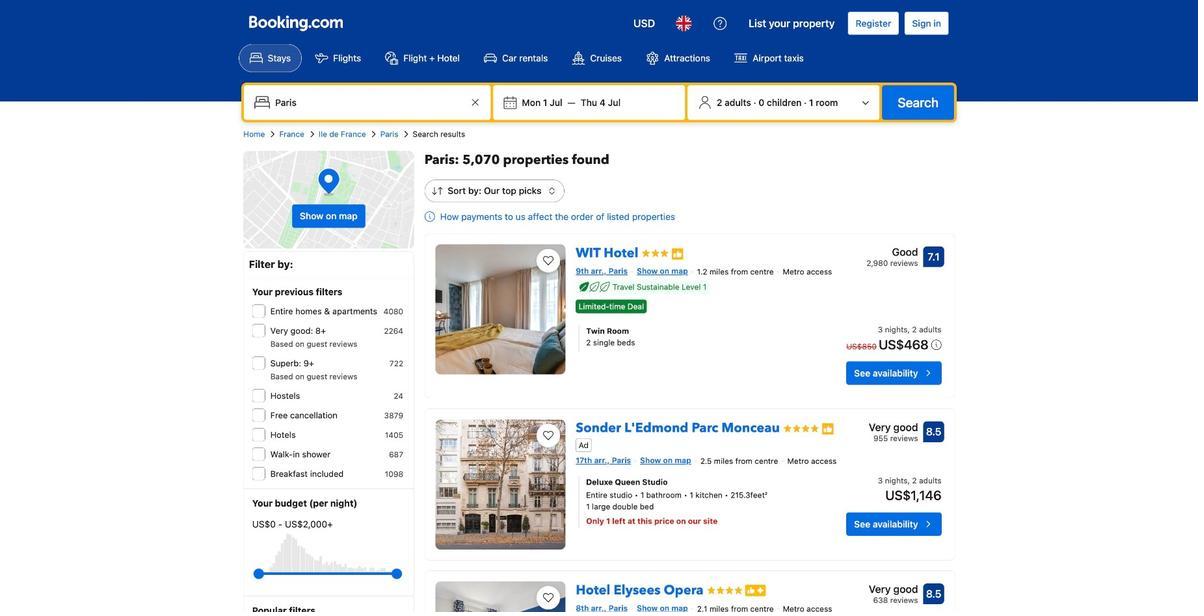 Task type: vqa. For each thing, say whether or not it's contained in the screenshot.
delayed
no



Task type: describe. For each thing, give the bounding box(es) containing it.
this property is part of our preferred partner programme. it is committed to providing commendable service and good value. it will pay us a higher commission if you make a booking. image
[[821, 423, 834, 436]]

good element
[[867, 244, 918, 260]]

wit hotel image
[[435, 244, 565, 374]]

scored 8.5 element for second very good element from the top of the page
[[923, 584, 944, 604]]

this property is part of our preferred partner programme. it is committed to providing commendable service and good value. it will pay us a higher commission if you make a booking. image for wit hotel image
[[671, 247, 684, 260]]

scored 7.1 element
[[923, 246, 944, 267]]



Task type: locate. For each thing, give the bounding box(es) containing it.
1 vertical spatial very good element
[[869, 582, 918, 597]]

this property is part of our preferred partner programme. it is committed to providing commendable service and good value. it will pay us a higher commission if you make a booking. image
[[671, 247, 684, 260], [671, 247, 684, 260], [821, 423, 834, 436]]

sonder l'edmond parc monceau image
[[435, 420, 565, 550]]

scored 8.5 element for first very good element
[[923, 421, 944, 442]]

very good element
[[869, 420, 918, 435], [869, 582, 918, 597]]

booking.com image
[[249, 16, 343, 31]]

0 vertical spatial very good element
[[869, 420, 918, 435]]

0 vertical spatial scored 8.5 element
[[923, 421, 944, 442]]

2 very good element from the top
[[869, 582, 918, 597]]

1 very good element from the top
[[869, 420, 918, 435]]

1 vertical spatial scored 8.5 element
[[923, 584, 944, 604]]

1 scored 8.5 element from the top
[[923, 421, 944, 442]]

Where are you going? field
[[270, 91, 467, 114]]

2 scored 8.5 element from the top
[[923, 584, 944, 604]]

group
[[259, 563, 397, 584]]

search results updated. paris: 5,070 properties found. element
[[425, 151, 955, 169]]

this property is part of our preferred partner programme. it is committed to providing commendable service and good value. it will pay us a higher commission if you make a booking. image for sonder l'edmond parc monceau image
[[821, 423, 834, 436]]

scored 8.5 element
[[923, 421, 944, 442], [923, 584, 944, 604]]



